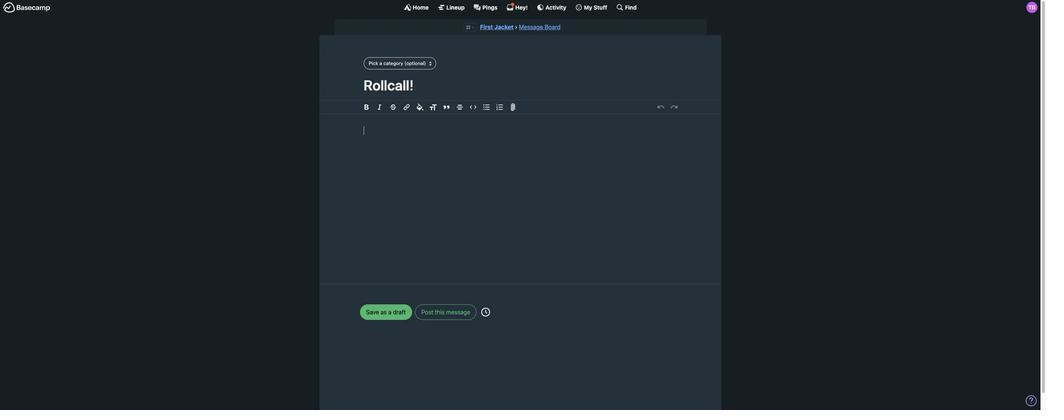 Task type: describe. For each thing, give the bounding box(es) containing it.
home
[[413, 4, 429, 11]]

activity
[[546, 4, 566, 11]]

schedule this to post later image
[[481, 308, 490, 317]]

my
[[584, 4, 592, 11]]

pick a category (optional) button
[[364, 57, 436, 69]]

pings button
[[474, 4, 498, 11]]

message
[[446, 309, 470, 316]]

post
[[421, 309, 433, 316]]

my stuff
[[584, 4, 607, 11]]

board
[[545, 24, 561, 30]]

save as a draft button
[[360, 304, 412, 320]]

home link
[[404, 4, 429, 11]]

lineup
[[446, 4, 465, 11]]

save
[[366, 309, 379, 316]]

stuff
[[594, 4, 607, 11]]

save as a draft
[[366, 309, 406, 316]]

post this message
[[421, 309, 470, 316]]

jacket
[[494, 24, 514, 30]]

message board link
[[519, 24, 561, 30]]

hey! button
[[506, 3, 528, 11]]

a inside button
[[379, 60, 382, 66]]

post this message button
[[415, 304, 477, 320]]

find
[[625, 4, 637, 11]]

hey!
[[515, 4, 528, 11]]

› message board
[[515, 24, 561, 30]]



Task type: vqa. For each thing, say whether or not it's contained in the screenshot.
Message
yes



Task type: locate. For each thing, give the bounding box(es) containing it.
as
[[381, 309, 387, 316]]

1 vertical spatial a
[[388, 309, 391, 316]]

0 vertical spatial a
[[379, 60, 382, 66]]

switch accounts image
[[3, 2, 50, 13]]

a
[[379, 60, 382, 66], [388, 309, 391, 316]]

activity link
[[537, 4, 566, 11]]

first
[[480, 24, 493, 30]]

tyler black image
[[1026, 2, 1038, 13]]

this
[[435, 309, 445, 316]]

a right as
[[388, 309, 391, 316]]

Type a title… text field
[[364, 77, 677, 93]]

main element
[[0, 0, 1041, 14]]

message
[[519, 24, 543, 30]]

pings
[[482, 4, 498, 11]]

a inside "button"
[[388, 309, 391, 316]]

category
[[383, 60, 403, 66]]

›
[[515, 24, 517, 30]]

Write away… text field
[[341, 114, 699, 275]]

draft
[[393, 309, 406, 316]]

a right pick
[[379, 60, 382, 66]]

1 horizontal spatial a
[[388, 309, 391, 316]]

my stuff button
[[575, 4, 607, 11]]

pick a category (optional)
[[369, 60, 426, 66]]

first jacket
[[480, 24, 514, 30]]

pick
[[369, 60, 378, 66]]

first jacket link
[[480, 24, 514, 30]]

(optional)
[[405, 60, 426, 66]]

find button
[[616, 4, 637, 11]]

0 horizontal spatial a
[[379, 60, 382, 66]]

lineup link
[[438, 4, 465, 11]]



